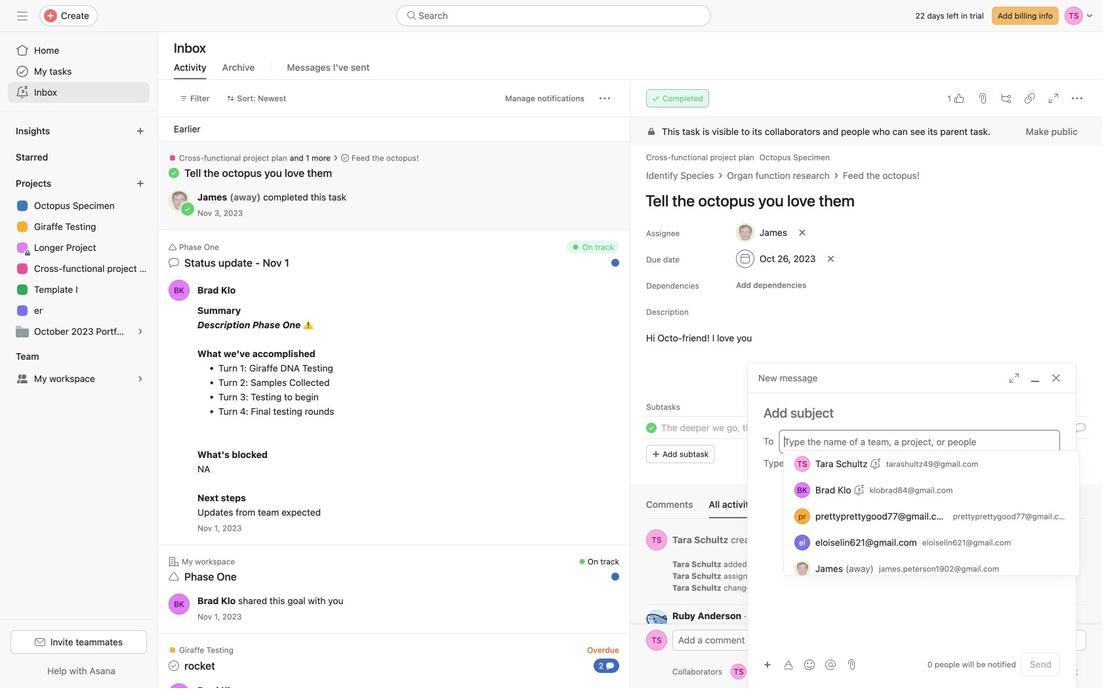 Task type: describe. For each thing, give the bounding box(es) containing it.
minimize image
[[1030, 373, 1041, 384]]

2 add to bookmarks image from the top
[[584, 650, 594, 660]]

tell the octopus you love them dialog
[[631, 80, 1102, 689]]

0 horizontal spatial add or remove collaborators image
[[731, 665, 747, 680]]

expand popout to full screen image
[[1009, 373, 1020, 384]]

teams element
[[0, 345, 157, 392]]

leftcount image
[[606, 663, 614, 671]]

Type the name of a team, a project, or people text field
[[784, 434, 1053, 450]]

status update icon image
[[169, 258, 179, 268]]

new insights image
[[136, 127, 144, 135]]

⚠️ image
[[303, 320, 314, 331]]

clear due date image
[[827, 255, 835, 263]]

0 vertical spatial open user profile image
[[646, 530, 667, 551]]

1 horizontal spatial add or remove collaborators image
[[791, 669, 799, 676]]

1 vertical spatial open user profile image
[[169, 594, 190, 615]]

0 vertical spatial task name text field
[[637, 186, 1087, 216]]

projects element
[[0, 172, 157, 345]]

copy task link image
[[1025, 93, 1035, 104]]

1 vertical spatial task name text field
[[661, 421, 837, 436]]

attachments: add a file to this task, tell the octopus you love them image
[[978, 93, 988, 104]]

global element
[[0, 32, 157, 111]]

add to bookmarks image
[[584, 561, 594, 571]]

archive notification image for 2nd add to bookmarks image from the bottom
[[605, 245, 615, 256]]

1 like. click to like this task image
[[954, 93, 965, 104]]

completed image
[[644, 421, 659, 436]]

Add subject text field
[[748, 404, 1076, 423]]

Completed checkbox
[[644, 421, 659, 436]]

tab list inside tell the octopus you love them dialog
[[646, 498, 1087, 520]]



Task type: vqa. For each thing, say whether or not it's contained in the screenshot.
the top more actions image
yes



Task type: locate. For each thing, give the bounding box(es) containing it.
hide sidebar image
[[17, 10, 28, 21]]

0 vertical spatial archive notification image
[[605, 245, 615, 256]]

add to bookmarks image
[[584, 245, 594, 256], [584, 650, 594, 660]]

more actions image
[[563, 245, 573, 256]]

see details, my workspace image
[[136, 375, 144, 383]]

add or remove collaborators image
[[731, 665, 747, 680], [791, 669, 799, 676]]

list box
[[396, 5, 711, 26]]

0 horizontal spatial open user profile image
[[169, 280, 190, 301]]

Task Name text field
[[637, 186, 1087, 216], [661, 421, 837, 436]]

list item
[[631, 417, 1102, 440]]

dialog
[[748, 364, 1076, 689]]

more actions for this task image
[[1072, 93, 1083, 104]]

more actions image
[[600, 93, 610, 104]]

open user profile image
[[169, 280, 190, 301], [646, 611, 667, 632]]

remove assignee image
[[799, 229, 806, 237]]

archive notifications image
[[605, 650, 615, 660]]

0 vertical spatial add to bookmarks image
[[584, 245, 594, 256]]

see details, october 2023 portfolio image
[[136, 328, 144, 336]]

insert an object image
[[764, 662, 772, 670]]

add to bookmarks image left archive notifications "icon"
[[584, 650, 594, 660]]

toolbar
[[758, 656, 842, 675]]

1 vertical spatial add to bookmarks image
[[584, 650, 594, 660]]

add subtask image
[[1001, 93, 1012, 104]]

1 vertical spatial open user profile image
[[646, 611, 667, 632]]

0 comments. click to go to subtask details and comments image
[[1075, 423, 1086, 434]]

main content
[[631, 117, 1102, 687]]

tab list
[[646, 498, 1087, 520]]

1 vertical spatial archive notification image
[[605, 561, 615, 571]]

archive notification image for add to bookmarks icon
[[605, 561, 615, 571]]

archive notification image right more actions image
[[605, 245, 615, 256]]

open user profile image
[[646, 530, 667, 551], [169, 594, 190, 615], [646, 631, 667, 652]]

archive notification image
[[605, 245, 615, 256], [605, 561, 615, 571]]

add to bookmarks image right more actions image
[[584, 245, 594, 256]]

0 vertical spatial open user profile image
[[169, 280, 190, 301]]

at mention image
[[825, 660, 836, 671]]

add or remove collaborators image left insert an object icon
[[731, 665, 747, 680]]

archive notification image right add to bookmarks icon
[[605, 561, 615, 571]]

sort: newest image
[[227, 94, 235, 102]]

full screen image
[[1048, 93, 1059, 104]]

1 add to bookmarks image from the top
[[584, 245, 594, 256]]

1 horizontal spatial open user profile image
[[646, 611, 667, 632]]

add or remove collaborators image right add or remove collaborators icon
[[791, 669, 799, 676]]

close image
[[1051, 373, 1062, 384]]

new project or portfolio image
[[136, 180, 144, 188]]

2 vertical spatial open user profile image
[[646, 631, 667, 652]]

2 archive notification image from the top
[[605, 561, 615, 571]]

add or remove collaborators image
[[768, 665, 784, 680]]

1 archive notification image from the top
[[605, 245, 615, 256]]



